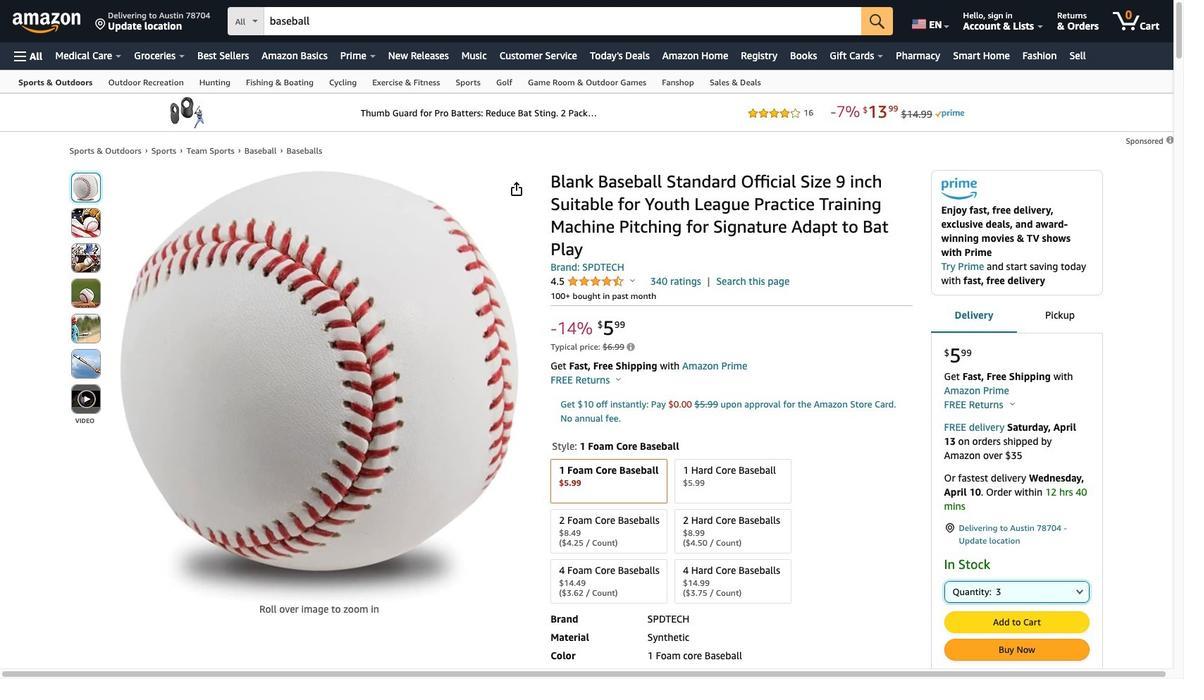 Task type: locate. For each thing, give the bounding box(es) containing it.
amazon image
[[13, 13, 81, 34]]

amazon prime logo image
[[942, 178, 977, 203]]

tab list
[[931, 298, 1103, 335]]

none search field inside navigation navigation
[[228, 7, 894, 37]]

1 vertical spatial popover image
[[617, 377, 622, 381]]

popover image
[[630, 279, 635, 282], [617, 377, 622, 381]]

0 vertical spatial popover image
[[630, 279, 635, 282]]

option group
[[547, 456, 913, 607]]

None search field
[[228, 7, 894, 37]]

None submit
[[862, 7, 894, 35], [72, 174, 100, 202], [72, 209, 100, 237], [72, 244, 100, 272], [72, 279, 100, 308], [72, 315, 100, 343], [72, 350, 100, 378], [72, 385, 100, 413], [945, 612, 1089, 633], [945, 640, 1089, 660], [862, 7, 894, 35], [72, 174, 100, 202], [72, 209, 100, 237], [72, 244, 100, 272], [72, 279, 100, 308], [72, 315, 100, 343], [72, 350, 100, 378], [72, 385, 100, 413], [945, 612, 1089, 633], [945, 640, 1089, 660]]

learn more about amazon pricing and savings image
[[627, 343, 636, 353]]



Task type: vqa. For each thing, say whether or not it's contained in the screenshot.
first "Size: Large" from the top
no



Task type: describe. For each thing, give the bounding box(es) containing it.
navigation navigation
[[0, 0, 1185, 669]]

1 horizontal spatial popover image
[[630, 279, 635, 282]]

popover image
[[1010, 402, 1015, 406]]

0 horizontal spatial popover image
[[617, 377, 622, 381]]

Search Amazon text field
[[264, 8, 862, 35]]

dropdown image
[[1077, 589, 1084, 595]]

blank baseball standard official size 9 inch suitable for youth league practice training machine pitching for signature adapt to bat play image
[[119, 170, 520, 602]]



